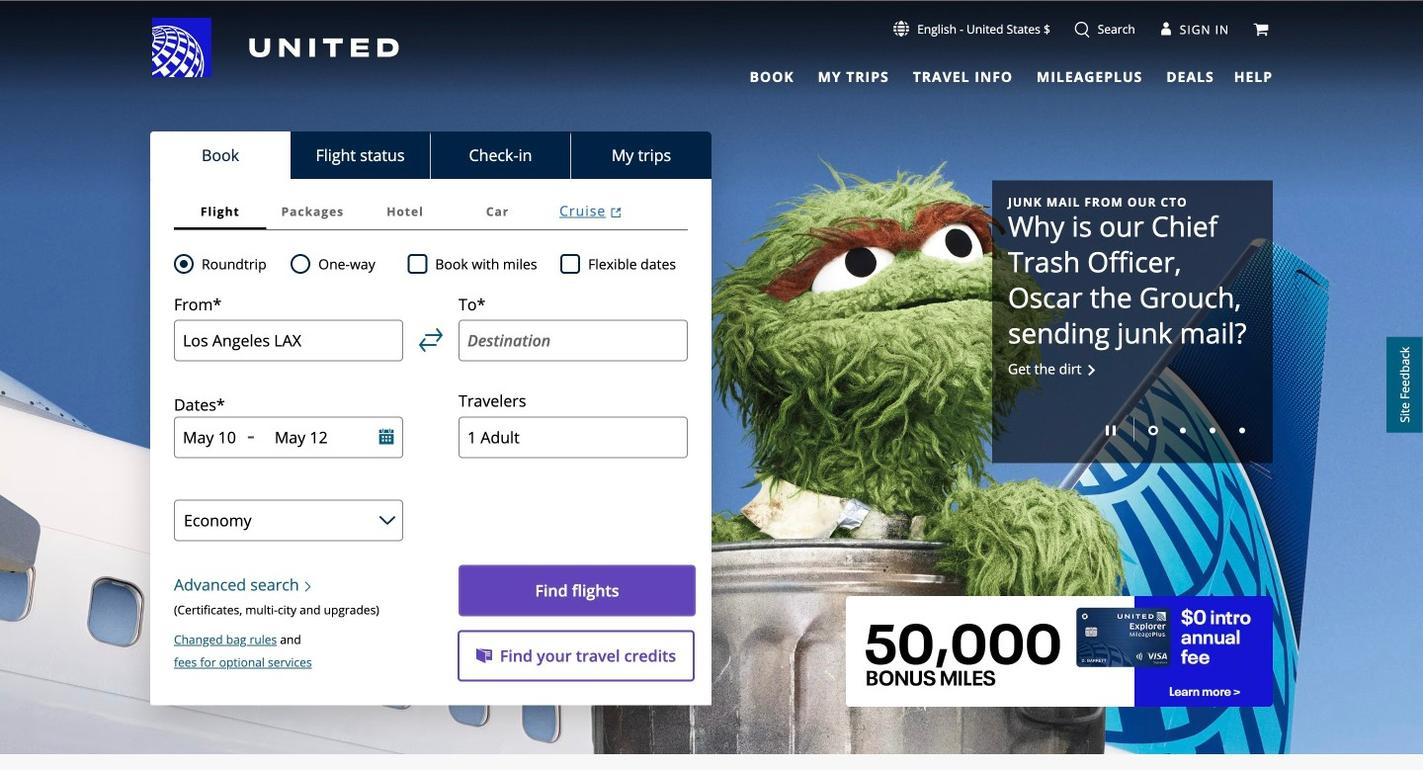 Task type: vqa. For each thing, say whether or not it's contained in the screenshot.
'Slide 3 of 4' image
yes



Task type: describe. For each thing, give the bounding box(es) containing it.
one way flight search element
[[311, 252, 375, 276]]

round trip flight search element
[[194, 252, 267, 276]]

currently in english united states	$ enter to change image
[[894, 21, 910, 37]]

view cart, click to view list of recently searched saved trips. image
[[1253, 21, 1269, 37]]

pause image
[[1106, 425, 1116, 435]]

book with miles element
[[408, 252, 561, 276]]

slide 4 of 4 image
[[1240, 427, 1245, 433]]

slide 3 of 4 image
[[1210, 427, 1216, 433]]



Task type: locate. For each thing, give the bounding box(es) containing it.
carousel buttons element
[[1008, 411, 1257, 447]]

tab list
[[738, 59, 1219, 89], [150, 131, 712, 179], [174, 193, 688, 230]]

Destination text field
[[459, 320, 688, 361]]

Departure text field
[[183, 427, 239, 448]]

1 vertical spatial tab list
[[150, 131, 712, 179]]

Return text field
[[275, 427, 352, 448]]

slide 1 of 4 image
[[1149, 425, 1158, 435]]

reverse origin and destination image
[[419, 328, 443, 352]]

main content
[[0, 1, 1423, 770]]

slide 2 of 4 image
[[1180, 427, 1186, 433]]

0 vertical spatial tab list
[[738, 59, 1219, 89]]

2 vertical spatial tab list
[[174, 193, 688, 230]]

united logo link to homepage image
[[152, 18, 399, 77]]

Origin text field
[[174, 320, 403, 361]]

navigation
[[0, 17, 1423, 89]]



